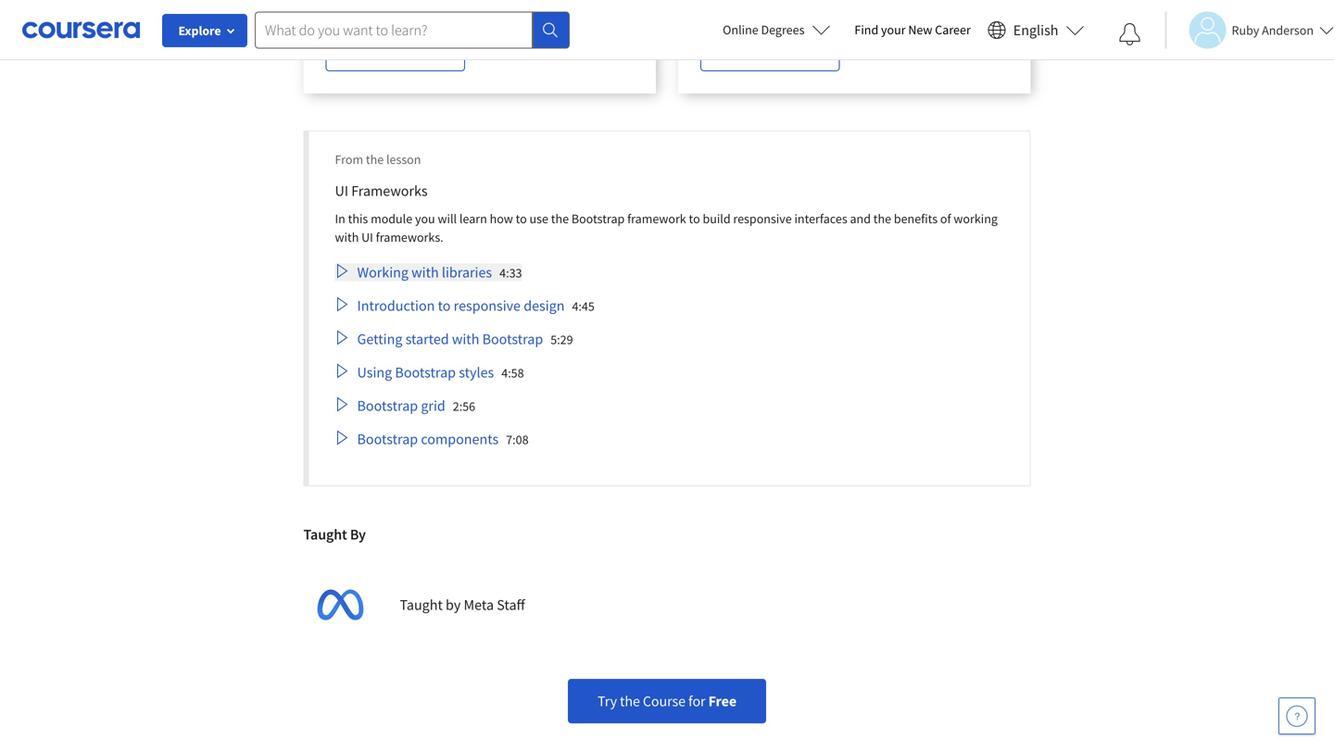 Task type: describe. For each thing, give the bounding box(es) containing it.
1 helpful? button from the left
[[326, 27, 465, 71]]

7:08
[[506, 431, 529, 448]]

course
[[643, 692, 686, 711]]

explore button
[[162, 14, 248, 47]]

working with libraries 4:33
[[357, 263, 522, 282]]

2 helpful? from the left
[[756, 40, 811, 58]]

framework
[[628, 210, 687, 227]]

you
[[415, 210, 435, 227]]

4:58
[[502, 365, 524, 381]]

5:29
[[551, 331, 573, 348]]

your
[[882, 21, 906, 38]]

for
[[689, 692, 706, 711]]

bootstrap down bootstrap grid 2:56
[[357, 430, 418, 448]]

using bootstrap styles 4:58
[[357, 363, 524, 382]]

the right use at top
[[551, 210, 569, 227]]

introduction
[[357, 296, 435, 315]]

4:33
[[500, 264, 522, 281]]

ui inside the in this module you will learn how to use the bootstrap framework to build responsive interfaces and the benefits of working with ui frameworks.
[[362, 229, 373, 245]]

using
[[357, 363, 392, 382]]

frameworks
[[352, 181, 428, 200]]

1 horizontal spatial to
[[516, 210, 527, 227]]

new
[[909, 21, 933, 38]]

help center image
[[1287, 705, 1309, 728]]

0 vertical spatial ui
[[335, 181, 349, 200]]

0 horizontal spatial to
[[438, 296, 451, 315]]

and
[[850, 210, 871, 227]]

working
[[357, 263, 409, 282]]

in
[[335, 210, 346, 227]]

1 helpful? from the left
[[381, 40, 436, 58]]

styles
[[459, 363, 494, 382]]

design
[[524, 296, 565, 315]]

ui frameworks
[[335, 181, 428, 200]]

by
[[446, 596, 461, 614]]

1 horizontal spatial with
[[412, 263, 439, 282]]

2 vertical spatial with
[[452, 330, 480, 348]]

lesson
[[386, 151, 421, 168]]

build
[[703, 210, 731, 227]]

2 helpful? button from the left
[[701, 27, 840, 71]]

with inside the in this module you will learn how to use the bootstrap framework to build responsive interfaces and the benefits of working with ui frameworks.
[[335, 229, 359, 245]]

bootstrap inside the in this module you will learn how to use the bootstrap framework to build responsive interfaces and the benefits of working with ui frameworks.
[[572, 210, 625, 227]]

of
[[941, 210, 952, 227]]

the right from
[[366, 151, 384, 168]]

taught for taught by meta staff
[[400, 596, 443, 614]]

getting started with bootstrap 5:29
[[357, 330, 573, 348]]

benefits
[[894, 210, 938, 227]]

2:56
[[453, 398, 476, 415]]

bootstrap up "4:58" on the left of the page
[[483, 330, 543, 348]]



Task type: locate. For each thing, give the bounding box(es) containing it.
from the lesson
[[335, 151, 421, 168]]

introduction to responsive design 4:45
[[357, 296, 595, 315]]

will
[[438, 210, 457, 227]]

0 vertical spatial with
[[335, 229, 359, 245]]

responsive inside the in this module you will learn how to use the bootstrap framework to build responsive interfaces and the benefits of working with ui frameworks.
[[734, 210, 792, 227]]

taught
[[304, 525, 347, 544], [400, 596, 443, 614]]

by
[[350, 525, 366, 544]]

taught by meta staff image
[[304, 568, 378, 642]]

with down in
[[335, 229, 359, 245]]

from
[[335, 151, 363, 168]]

learn
[[460, 210, 487, 227]]

this
[[348, 210, 368, 227]]

english
[[1014, 21, 1059, 39]]

2 horizontal spatial to
[[689, 210, 700, 227]]

use
[[530, 210, 549, 227]]

online
[[723, 21, 759, 38]]

0 horizontal spatial helpful?
[[381, 40, 436, 58]]

1 horizontal spatial ui
[[362, 229, 373, 245]]

anderson
[[1263, 22, 1314, 38]]

taught by meta staff
[[400, 596, 525, 614]]

try
[[598, 692, 617, 711]]

responsive
[[734, 210, 792, 227], [454, 296, 521, 315]]

in this module you will learn how to use the bootstrap framework to build responsive interfaces and the benefits of working with ui frameworks.
[[335, 210, 998, 245]]

0 horizontal spatial taught
[[304, 525, 347, 544]]

bootstrap down using
[[357, 397, 418, 415]]

frameworks.
[[376, 229, 444, 245]]

to left build
[[689, 210, 700, 227]]

2 horizontal spatial with
[[452, 330, 480, 348]]

the right try
[[620, 692, 640, 711]]

find
[[855, 21, 879, 38]]

with
[[335, 229, 359, 245], [412, 263, 439, 282], [452, 330, 480, 348]]

helpful? button
[[326, 27, 465, 71], [701, 27, 840, 71]]

None search field
[[255, 12, 570, 49]]

bootstrap left framework
[[572, 210, 625, 227]]

the
[[366, 151, 384, 168], [551, 210, 569, 227], [874, 210, 892, 227], [620, 692, 640, 711]]

to down working with libraries 4:33
[[438, 296, 451, 315]]

degrees
[[761, 21, 805, 38]]

1 horizontal spatial responsive
[[734, 210, 792, 227]]

1 horizontal spatial taught
[[400, 596, 443, 614]]

taught by
[[304, 525, 366, 544]]

bootstrap down the started
[[395, 363, 456, 382]]

1 vertical spatial responsive
[[454, 296, 521, 315]]

to
[[516, 210, 527, 227], [689, 210, 700, 227], [438, 296, 451, 315]]

try the course for free
[[598, 692, 737, 711]]

coursera image
[[22, 15, 140, 45]]

ruby anderson button
[[1166, 12, 1335, 49]]

bootstrap
[[572, 210, 625, 227], [483, 330, 543, 348], [395, 363, 456, 382], [357, 397, 418, 415], [357, 430, 418, 448]]

components
[[421, 430, 499, 448]]

bootstrap grid 2:56
[[357, 397, 476, 415]]

interfaces
[[795, 210, 848, 227]]

1 vertical spatial with
[[412, 263, 439, 282]]

0 horizontal spatial responsive
[[454, 296, 521, 315]]

the right and
[[874, 210, 892, 227]]

4:45
[[572, 298, 595, 314]]

0 horizontal spatial with
[[335, 229, 359, 245]]

ui
[[335, 181, 349, 200], [362, 229, 373, 245]]

libraries
[[442, 263, 492, 282]]

to left use at top
[[516, 210, 527, 227]]

with down the introduction to responsive design 4:45
[[452, 330, 480, 348]]

find your new career
[[855, 21, 971, 38]]

getting
[[357, 330, 403, 348]]

1 horizontal spatial helpful?
[[756, 40, 811, 58]]

explore
[[178, 22, 221, 39]]

find your new career link
[[846, 19, 981, 42]]

ruby
[[1232, 22, 1260, 38]]

meta
[[464, 596, 494, 614]]

with down frameworks.
[[412, 263, 439, 282]]

english button
[[981, 0, 1092, 60]]

0 vertical spatial taught
[[304, 525, 347, 544]]

grid
[[421, 397, 446, 415]]

ui up in
[[335, 181, 349, 200]]

online degrees button
[[708, 9, 846, 50]]

What do you want to learn? text field
[[255, 12, 533, 49]]

taught for taught by
[[304, 525, 347, 544]]

0 vertical spatial responsive
[[734, 210, 792, 227]]

1 horizontal spatial helpful? button
[[701, 27, 840, 71]]

ui down this on the left top of the page
[[362, 229, 373, 245]]

0 horizontal spatial ui
[[335, 181, 349, 200]]

ruby anderson
[[1232, 22, 1314, 38]]

online degrees
[[723, 21, 805, 38]]

free
[[709, 692, 737, 711]]

working
[[954, 210, 998, 227]]

bootstrap components 7:08
[[357, 430, 529, 448]]

module
[[371, 210, 413, 227]]

career
[[936, 21, 971, 38]]

responsive down 'libraries'
[[454, 296, 521, 315]]

helpful?
[[381, 40, 436, 58], [756, 40, 811, 58]]

0 horizontal spatial helpful? button
[[326, 27, 465, 71]]

how
[[490, 210, 513, 227]]

staff
[[497, 596, 525, 614]]

started
[[406, 330, 449, 348]]

1 vertical spatial taught
[[400, 596, 443, 614]]

show notifications image
[[1119, 23, 1142, 45]]

responsive right build
[[734, 210, 792, 227]]

1 vertical spatial ui
[[362, 229, 373, 245]]



Task type: vqa. For each thing, say whether or not it's contained in the screenshot.


